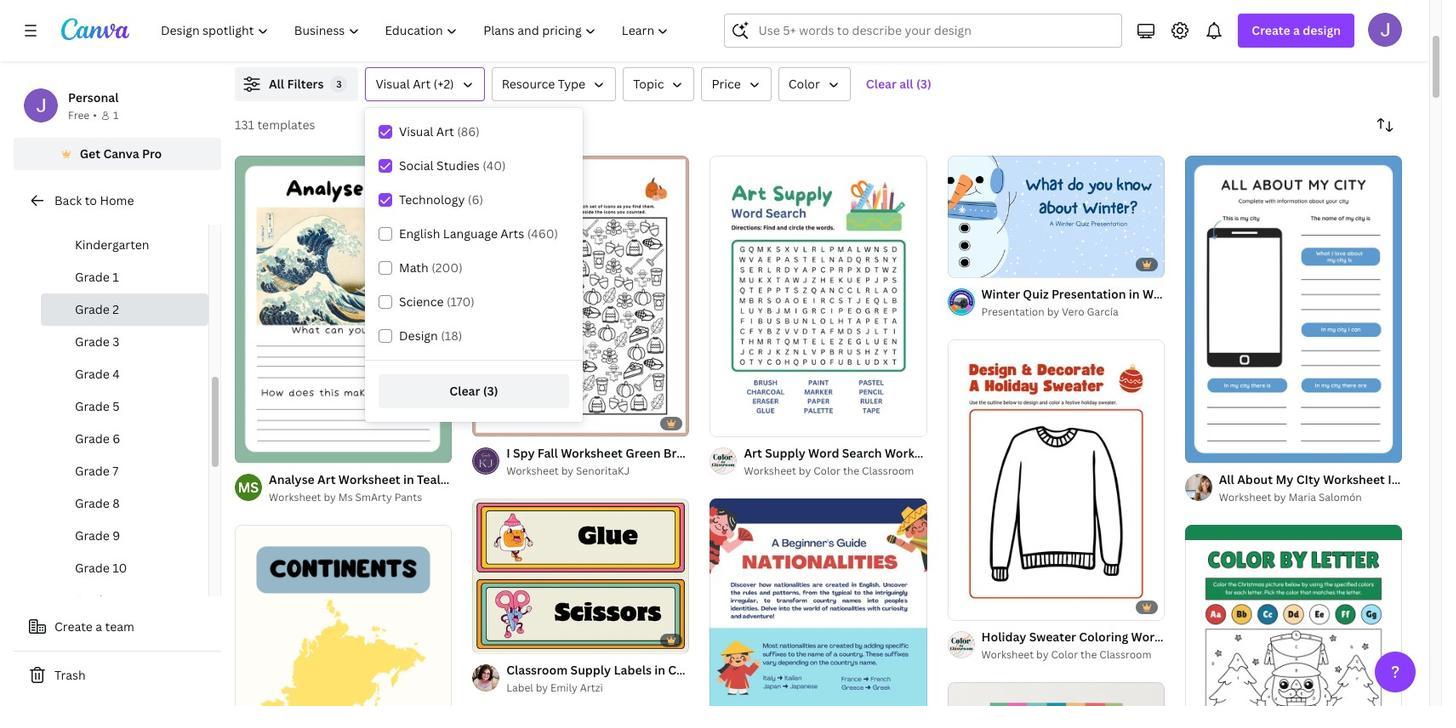 Task type: vqa. For each thing, say whether or not it's contained in the screenshot.


Task type: describe. For each thing, give the bounding box(es) containing it.
analyse art worksheet in teal blue basic style link
[[269, 471, 536, 489]]

pro
[[142, 146, 162, 162]]

spy
[[513, 445, 535, 462]]

pre-school link
[[41, 197, 209, 229]]

ms link
[[235, 474, 262, 501]]

art supply word search worksheet in red green illustrated style image
[[710, 156, 927, 437]]

grade 3 link
[[41, 326, 209, 358]]

grade for grade 1
[[75, 269, 110, 285]]

english language arts (460)
[[399, 226, 558, 242]]

retro
[[719, 662, 751, 678]]

growth mindset education poster in colorful graphic style image
[[948, 683, 1165, 706]]

grade 8
[[75, 495, 120, 512]]

clear all (3)
[[866, 76, 932, 92]]

maria
[[1289, 490, 1317, 505]]

i spy fall worksheet green brown image
[[473, 156, 690, 437]]

visual art (86)
[[399, 123, 480, 140]]

1 vertical spatial the
[[1081, 648, 1098, 662]]

school
[[99, 204, 137, 220]]

analyse art worksheet in teal blue basic style image
[[235, 156, 452, 463]]

create a team button
[[14, 610, 221, 644]]

131 templates
[[235, 117, 315, 133]]

•
[[93, 108, 97, 123]]

Sort by button
[[1369, 108, 1403, 142]]

back
[[54, 192, 82, 209]]

color button
[[779, 67, 851, 101]]

clear all (3) button
[[858, 67, 940, 101]]

trash
[[54, 667, 86, 684]]

get canva pro button
[[14, 138, 221, 170]]

clear (3)
[[450, 383, 498, 399]]

grade for grade 9
[[75, 528, 110, 544]]

jacob simon image
[[1369, 13, 1403, 47]]

visual art (+2)
[[376, 76, 454, 92]]

of for classroom supply labels in colorful retro  style
[[492, 633, 501, 646]]

grade for grade 10
[[75, 560, 110, 576]]

resource type
[[502, 76, 586, 92]]

christmas coloring page activity worksheet in green and white festive and lined style image
[[1186, 525, 1403, 706]]

winter quiz presentation in white and blue illustrative style presentation by vero garcía
[[982, 286, 1329, 319]]

clear (3) button
[[379, 375, 569, 409]]

quiz
[[1023, 286, 1049, 302]]

(170)
[[447, 294, 475, 310]]

grade 6 link
[[41, 423, 209, 455]]

1 for 1 of 20
[[960, 257, 965, 270]]

technology (6)
[[399, 192, 483, 208]]

2 horizontal spatial classroom
[[1100, 648, 1152, 662]]

1 for 1
[[113, 108, 119, 123]]

1 vertical spatial 3
[[113, 334, 120, 350]]

arts
[[501, 226, 525, 242]]

a for team
[[96, 619, 102, 635]]

3 inside 'element'
[[336, 77, 342, 90]]

blue inside 'winter quiz presentation in white and blue illustrative style presentation by vero garcía'
[[1204, 286, 1231, 302]]

6
[[113, 431, 120, 447]]

price
[[712, 76, 741, 92]]

0 horizontal spatial worksheet by color the classroom
[[744, 464, 914, 479]]

in for teal
[[403, 472, 414, 488]]

trash link
[[14, 659, 221, 693]]

brown
[[664, 445, 701, 462]]

top level navigation element
[[150, 14, 684, 48]]

create for create a design
[[1252, 22, 1291, 38]]

by inside 'winter quiz presentation in white and blue illustrative style presentation by vero garcía'
[[1048, 305, 1060, 319]]

by inside i spy fall worksheet green brown worksheet by senoritakj
[[562, 464, 574, 479]]

create a design button
[[1239, 14, 1355, 48]]

Search search field
[[759, 14, 1112, 47]]

0 horizontal spatial presentation
[[982, 305, 1045, 319]]

vero
[[1062, 305, 1085, 319]]

canva
[[103, 146, 139, 162]]

classroom inside classroom supply labels in colorful retro  style label by emily artzi
[[507, 662, 568, 678]]

color inside button
[[789, 76, 820, 92]]

presentation by vero garcía link
[[982, 304, 1165, 321]]

all filters
[[269, 76, 324, 92]]

by inside all about my city worksheet in white a worksheet by maria salomón
[[1274, 490, 1287, 505]]

10
[[113, 560, 127, 576]]

1 of 20
[[960, 257, 990, 270]]

i
[[507, 445, 510, 462]]

kindergarten link
[[41, 229, 209, 261]]

3 filter options selected element
[[331, 76, 348, 93]]

artzi
[[580, 681, 603, 695]]

to
[[85, 192, 97, 209]]

style inside 'winter quiz presentation in white and blue illustrative style presentation by vero garcía'
[[1299, 286, 1329, 302]]

back to home link
[[14, 184, 221, 218]]

grade for grade 7
[[75, 463, 110, 479]]

all for all filters
[[269, 76, 284, 92]]

pants
[[395, 490, 422, 505]]

0 horizontal spatial worksheet by color the classroom link
[[744, 463, 927, 480]]

1 horizontal spatial presentation
[[1052, 286, 1127, 302]]

create for create a team
[[54, 619, 93, 635]]

1 for 1 of 2
[[247, 443, 252, 455]]

20
[[979, 257, 990, 270]]

(18)
[[441, 328, 462, 344]]

labels
[[614, 662, 652, 678]]

grade for grade 6
[[75, 431, 110, 447]]

art for (86)
[[436, 123, 454, 140]]

0 horizontal spatial 2
[[113, 301, 119, 317]]

holiday sweater coloring worksheet in colorful illustrated style image
[[948, 340, 1165, 621]]

grade for grade 3
[[75, 334, 110, 350]]

math
[[399, 260, 429, 276]]

ms
[[339, 490, 353, 505]]

get
[[80, 146, 100, 162]]

worksheet by senoritakj link
[[507, 463, 690, 480]]

classroom supply labels in colorful retro  style image
[[473, 499, 690, 653]]

grade for grade 2
[[75, 301, 110, 317]]

worksheet by ms smarty pants link
[[269, 489, 452, 506]]

filters
[[287, 76, 324, 92]]

grade 9 link
[[41, 520, 209, 552]]

5
[[113, 398, 120, 415]]

english
[[399, 226, 440, 242]]

0 horizontal spatial the
[[843, 464, 860, 479]]

grade 7 link
[[41, 455, 209, 488]]

all about my city worksheet in white a link
[[1220, 471, 1443, 489]]

all about my city worksheet in white a worksheet by maria salomón
[[1220, 472, 1443, 505]]

senoritakj
[[576, 464, 630, 479]]

grade 10
[[75, 560, 127, 576]]

worksheet by maria salomón link
[[1220, 489, 1403, 506]]

classroom supply labels in colorful retro  style link
[[507, 661, 783, 680]]

create a design
[[1252, 22, 1341, 38]]

blue inside analyse art worksheet in teal blue basic style worksheet by ms smarty pants
[[443, 472, 470, 488]]

nationalities infographic in white blue cute fun style image
[[710, 499, 927, 706]]

1 of 4 link
[[473, 499, 690, 653]]

of for winter quiz presentation in white and blue illustrative style
[[967, 257, 976, 270]]



Task type: locate. For each thing, give the bounding box(es) containing it.
0 horizontal spatial all
[[269, 76, 284, 92]]

0 horizontal spatial 3
[[113, 334, 120, 350]]

of inside "link"
[[254, 443, 263, 455]]

8
[[113, 495, 120, 512]]

grade 10 link
[[41, 552, 209, 585]]

social studies (40)
[[399, 157, 506, 174]]

1 vertical spatial a
[[96, 619, 102, 635]]

grade for grade 5
[[75, 398, 110, 415]]

1 of 20 link
[[948, 156, 1165, 278]]

1 vertical spatial all
[[1220, 472, 1235, 488]]

type
[[558, 76, 586, 92]]

art left (86) on the left of page
[[436, 123, 454, 140]]

10 grade from the top
[[75, 560, 110, 576]]

1 horizontal spatial worksheet by color the classroom
[[982, 648, 1152, 662]]

ms smarty pants element
[[235, 474, 262, 501]]

2 horizontal spatial of
[[967, 257, 976, 270]]

grade for grade 4
[[75, 366, 110, 382]]

create inside button
[[54, 619, 93, 635]]

clear down (18)
[[450, 383, 480, 399]]

0 vertical spatial (3)
[[917, 76, 932, 92]]

0 vertical spatial presentation
[[1052, 286, 1127, 302]]

in inside 'winter quiz presentation in white and blue illustrative style presentation by vero garcía'
[[1129, 286, 1140, 302]]

1 vertical spatial style
[[506, 472, 536, 488]]

2
[[113, 301, 119, 317], [266, 443, 271, 455]]

color for the bottom worksheet by color the classroom link
[[1052, 648, 1079, 662]]

resource
[[502, 76, 555, 92]]

visual up social
[[399, 123, 434, 140]]

art right analyse
[[318, 472, 336, 488]]

grade 4
[[75, 366, 120, 382]]

back to home
[[54, 192, 134, 209]]

1 vertical spatial worksheet by color the classroom
[[982, 648, 1152, 662]]

presentation up garcía
[[1052, 286, 1127, 302]]

0 horizontal spatial of
[[254, 443, 263, 455]]

1 vertical spatial worksheet by color the classroom link
[[982, 647, 1165, 664]]

grade 1 link
[[41, 261, 209, 294]]

in for colorful
[[655, 662, 666, 678]]

style inside classroom supply labels in colorful retro  style label by emily artzi
[[754, 662, 783, 678]]

0 horizontal spatial white
[[1143, 286, 1177, 302]]

design
[[1303, 22, 1341, 38]]

a left design
[[1294, 22, 1301, 38]]

presentation down winter
[[982, 305, 1045, 319]]

3 grade from the top
[[75, 334, 110, 350]]

1 vertical spatial 2
[[266, 443, 271, 455]]

winter quiz presentation in white and blue illustrative style image
[[948, 156, 1165, 278]]

1 horizontal spatial 2
[[266, 443, 271, 455]]

1 horizontal spatial of
[[492, 633, 501, 646]]

1 vertical spatial white
[[1403, 472, 1436, 488]]

1 horizontal spatial classroom
[[862, 464, 914, 479]]

0 vertical spatial worksheet by color the classroom link
[[744, 463, 927, 480]]

design
[[399, 328, 438, 344]]

grade left 10 at the left bottom of page
[[75, 560, 110, 576]]

1 horizontal spatial the
[[1081, 648, 1098, 662]]

and
[[1180, 286, 1202, 302]]

1
[[113, 108, 119, 123], [960, 257, 965, 270], [113, 269, 119, 285], [247, 443, 252, 455], [484, 633, 489, 646]]

2 vertical spatial style
[[754, 662, 783, 678]]

1 inside "link"
[[247, 443, 252, 455]]

0 vertical spatial 3
[[336, 77, 342, 90]]

11
[[113, 592, 125, 609]]

1 horizontal spatial in
[[655, 662, 666, 678]]

1 horizontal spatial all
[[1220, 472, 1235, 488]]

white inside 'winter quiz presentation in white and blue illustrative style presentation by vero garcía'
[[1143, 286, 1177, 302]]

all
[[900, 76, 914, 92]]

grade 1
[[75, 269, 119, 285]]

blue right teal
[[443, 472, 470, 488]]

visual for visual art (+2)
[[376, 76, 410, 92]]

art inside button
[[413, 76, 431, 92]]

grade inside grade 10 "link"
[[75, 560, 110, 576]]

in left and
[[1129, 286, 1140, 302]]

a
[[1439, 472, 1443, 488]]

grade inside grade 6 link
[[75, 431, 110, 447]]

1 horizontal spatial style
[[754, 662, 783, 678]]

grade 11 link
[[41, 585, 209, 617]]

3 right filters
[[336, 77, 342, 90]]

language
[[443, 226, 498, 242]]

grade left 8 on the bottom of page
[[75, 495, 110, 512]]

2 up analyse
[[266, 443, 271, 455]]

grade 6
[[75, 431, 120, 447]]

topic
[[633, 76, 664, 92]]

2 vertical spatial art
[[318, 472, 336, 488]]

grade inside grade 5 "link"
[[75, 398, 110, 415]]

a for design
[[1294, 22, 1301, 38]]

1 vertical spatial create
[[54, 619, 93, 635]]

clear for clear all (3)
[[866, 76, 897, 92]]

a inside button
[[96, 619, 102, 635]]

science (170)
[[399, 294, 475, 310]]

grade down the grade 1
[[75, 301, 110, 317]]

visual inside visual art (+2) button
[[376, 76, 410, 92]]

0 vertical spatial visual
[[376, 76, 410, 92]]

garcía
[[1087, 305, 1119, 319]]

all left the 'about'
[[1220, 472, 1235, 488]]

white left and
[[1143, 286, 1177, 302]]

all
[[269, 76, 284, 92], [1220, 472, 1235, 488]]

9 grade from the top
[[75, 528, 110, 544]]

1 vertical spatial art
[[436, 123, 454, 140]]

4 grade from the top
[[75, 366, 110, 382]]

grade
[[75, 269, 110, 285], [75, 301, 110, 317], [75, 334, 110, 350], [75, 366, 110, 382], [75, 398, 110, 415], [75, 431, 110, 447], [75, 463, 110, 479], [75, 495, 110, 512], [75, 528, 110, 544], [75, 560, 110, 576], [75, 592, 110, 609]]

0 vertical spatial color
[[789, 76, 820, 92]]

team
[[105, 619, 134, 635]]

1 horizontal spatial create
[[1252, 22, 1291, 38]]

color for left worksheet by color the classroom link
[[814, 464, 841, 479]]

in right labels
[[655, 662, 666, 678]]

0 horizontal spatial style
[[506, 472, 536, 488]]

0 vertical spatial a
[[1294, 22, 1301, 38]]

grade 5
[[75, 398, 120, 415]]

2 down 'grade 1' link
[[113, 301, 119, 317]]

grade 11
[[75, 592, 125, 609]]

social
[[399, 157, 434, 174]]

grade for grade 11
[[75, 592, 110, 609]]

1 grade from the top
[[75, 269, 110, 285]]

clear for clear (3)
[[450, 383, 480, 399]]

in up pants
[[403, 472, 414, 488]]

0 vertical spatial white
[[1143, 286, 1177, 302]]

1 vertical spatial visual
[[399, 123, 434, 140]]

art inside analyse art worksheet in teal blue basic style worksheet by ms smarty pants
[[318, 472, 336, 488]]

0 vertical spatial art
[[413, 76, 431, 92]]

1 horizontal spatial worksheet by color the classroom link
[[982, 647, 1165, 664]]

grade inside grade 8 link
[[75, 495, 110, 512]]

(+2)
[[434, 76, 454, 92]]

the
[[843, 464, 860, 479], [1081, 648, 1098, 662]]

analyse art worksheet in teal blue basic style worksheet by ms smarty pants
[[269, 472, 536, 505]]

0 vertical spatial style
[[1299, 286, 1329, 302]]

(200)
[[432, 260, 463, 276]]

0 horizontal spatial 4
[[113, 366, 120, 382]]

create left design
[[1252, 22, 1291, 38]]

grade inside grade 11 link
[[75, 592, 110, 609]]

9
[[113, 528, 120, 544]]

home
[[100, 192, 134, 209]]

0 horizontal spatial clear
[[450, 383, 480, 399]]

style
[[1299, 286, 1329, 302], [506, 472, 536, 488], [754, 662, 783, 678]]

price button
[[702, 67, 772, 101]]

art for (+2)
[[413, 76, 431, 92]]

grade left '7'
[[75, 463, 110, 479]]

0 horizontal spatial a
[[96, 619, 102, 635]]

0 vertical spatial in
[[1129, 286, 1140, 302]]

emily
[[551, 681, 578, 695]]

in
[[1389, 472, 1400, 488]]

1 of 4
[[484, 633, 509, 646]]

0 vertical spatial of
[[967, 257, 976, 270]]

grade left 9
[[75, 528, 110, 544]]

0 vertical spatial all
[[269, 76, 284, 92]]

1 vertical spatial (3)
[[483, 383, 498, 399]]

0 horizontal spatial in
[[403, 472, 414, 488]]

2 horizontal spatial in
[[1129, 286, 1140, 302]]

continents world asia document in yellow blue white illustrative style image
[[235, 525, 452, 706]]

0 horizontal spatial art
[[318, 472, 336, 488]]

science
[[399, 294, 444, 310]]

0 vertical spatial the
[[843, 464, 860, 479]]

1 horizontal spatial (3)
[[917, 76, 932, 92]]

clear left all
[[866, 76, 897, 92]]

in for white
[[1129, 286, 1140, 302]]

0 vertical spatial 2
[[113, 301, 119, 317]]

1 vertical spatial blue
[[443, 472, 470, 488]]

style right retro
[[754, 662, 783, 678]]

0 horizontal spatial create
[[54, 619, 93, 635]]

3
[[336, 77, 342, 90], [113, 334, 120, 350]]

all for all about my city worksheet in white a worksheet by maria salomón
[[1220, 472, 1235, 488]]

1 vertical spatial of
[[254, 443, 263, 455]]

by inside classroom supply labels in colorful retro  style label by emily artzi
[[536, 681, 548, 695]]

a
[[1294, 22, 1301, 38], [96, 619, 102, 635]]

2 inside "link"
[[266, 443, 271, 455]]

0 vertical spatial blue
[[1204, 286, 1231, 302]]

1 for 1 of 4
[[484, 633, 489, 646]]

create down grade 11 at the bottom left of the page
[[54, 619, 93, 635]]

1 horizontal spatial white
[[1403, 472, 1436, 488]]

(460)
[[528, 226, 558, 242]]

white
[[1143, 286, 1177, 302], [1403, 472, 1436, 488]]

0 vertical spatial 4
[[113, 366, 120, 382]]

my
[[1276, 472, 1294, 488]]

2 vertical spatial of
[[492, 633, 501, 646]]

ms smarty pants image
[[235, 474, 262, 501]]

free
[[68, 108, 90, 123]]

by inside analyse art worksheet in teal blue basic style worksheet by ms smarty pants
[[324, 490, 336, 505]]

0 horizontal spatial blue
[[443, 472, 470, 488]]

style right illustrative
[[1299, 286, 1329, 302]]

pre-school
[[75, 204, 137, 220]]

grade down "grade 3"
[[75, 366, 110, 382]]

resource type button
[[492, 67, 616, 101]]

1 vertical spatial clear
[[450, 383, 480, 399]]

in inside analyse art worksheet in teal blue basic style worksheet by ms smarty pants
[[403, 472, 414, 488]]

math (200)
[[399, 260, 463, 276]]

2 horizontal spatial style
[[1299, 286, 1329, 302]]

i spy fall worksheet green brown worksheet by senoritakj
[[507, 445, 701, 479]]

visual art (+2) button
[[366, 67, 485, 101]]

0 vertical spatial clear
[[866, 76, 897, 92]]

(86)
[[457, 123, 480, 140]]

visual for visual art (86)
[[399, 123, 434, 140]]

1 vertical spatial presentation
[[982, 305, 1045, 319]]

1 horizontal spatial clear
[[866, 76, 897, 92]]

winter quiz presentation in white and blue illustrative style link
[[982, 285, 1329, 304]]

grade for grade 8
[[75, 495, 110, 512]]

2 grade from the top
[[75, 301, 110, 317]]

teal
[[417, 472, 441, 488]]

grade inside 'grade 7' link
[[75, 463, 110, 479]]

grade 2
[[75, 301, 119, 317]]

7 grade from the top
[[75, 463, 110, 479]]

get canva pro
[[80, 146, 162, 162]]

1 horizontal spatial 3
[[336, 77, 342, 90]]

grade up create a team
[[75, 592, 110, 609]]

studies
[[437, 157, 480, 174]]

clear inside clear (3) button
[[450, 383, 480, 399]]

all about my city worksheet in white and blue simple style image
[[1186, 156, 1403, 463]]

8 grade from the top
[[75, 495, 110, 512]]

personal
[[68, 89, 119, 106]]

1 vertical spatial 4
[[503, 633, 509, 646]]

blue right and
[[1204, 286, 1231, 302]]

a left team
[[96, 619, 102, 635]]

art left (+2)
[[413, 76, 431, 92]]

grade down grade 2
[[75, 334, 110, 350]]

6 grade from the top
[[75, 431, 110, 447]]

1 vertical spatial color
[[814, 464, 841, 479]]

grade left 6
[[75, 431, 110, 447]]

grade up grade 2
[[75, 269, 110, 285]]

0 horizontal spatial classroom
[[507, 662, 568, 678]]

in inside classroom supply labels in colorful retro  style label by emily artzi
[[655, 662, 666, 678]]

a inside dropdown button
[[1294, 22, 1301, 38]]

5 grade from the top
[[75, 398, 110, 415]]

all left filters
[[269, 76, 284, 92]]

0 vertical spatial worksheet by color the classroom
[[744, 464, 914, 479]]

visual left (+2)
[[376, 76, 410, 92]]

1 horizontal spatial art
[[413, 76, 431, 92]]

131
[[235, 117, 255, 133]]

grade inside 'grade 4' link
[[75, 366, 110, 382]]

grade left 5
[[75, 398, 110, 415]]

grade 7
[[75, 463, 119, 479]]

city
[[1297, 472, 1321, 488]]

smarty
[[355, 490, 392, 505]]

kindergarten
[[75, 237, 149, 253]]

white left a
[[1403, 472, 1436, 488]]

(3)
[[917, 76, 932, 92], [483, 383, 498, 399]]

pre-
[[75, 204, 99, 220]]

style down spy
[[506, 472, 536, 488]]

2 vertical spatial color
[[1052, 648, 1079, 662]]

1 vertical spatial in
[[403, 472, 414, 488]]

2 vertical spatial in
[[655, 662, 666, 678]]

art for worksheet
[[318, 472, 336, 488]]

illustrative
[[1234, 286, 1296, 302]]

label
[[507, 681, 534, 695]]

create inside dropdown button
[[1252, 22, 1291, 38]]

3 up 'grade 4' link
[[113, 334, 120, 350]]

0 vertical spatial create
[[1252, 22, 1291, 38]]

grade inside grade 9 link
[[75, 528, 110, 544]]

1 horizontal spatial a
[[1294, 22, 1301, 38]]

white inside all about my city worksheet in white a worksheet by maria salomón
[[1403, 472, 1436, 488]]

classroom supply labels in colorful retro  style label by emily artzi
[[507, 662, 783, 695]]

4 up label
[[503, 633, 509, 646]]

all inside all about my city worksheet in white a worksheet by maria salomón
[[1220, 472, 1235, 488]]

1 horizontal spatial blue
[[1204, 286, 1231, 302]]

1 horizontal spatial 4
[[503, 633, 509, 646]]

2 horizontal spatial art
[[436, 123, 454, 140]]

4 up 5
[[113, 366, 120, 382]]

grade inside 'grade 1' link
[[75, 269, 110, 285]]

0 horizontal spatial (3)
[[483, 383, 498, 399]]

None search field
[[725, 14, 1123, 48]]

clear inside clear all (3) button
[[866, 76, 897, 92]]

11 grade from the top
[[75, 592, 110, 609]]

grade 4 link
[[41, 358, 209, 391]]

style inside analyse art worksheet in teal blue basic style worksheet by ms smarty pants
[[506, 472, 536, 488]]

clear
[[866, 76, 897, 92], [450, 383, 480, 399]]



